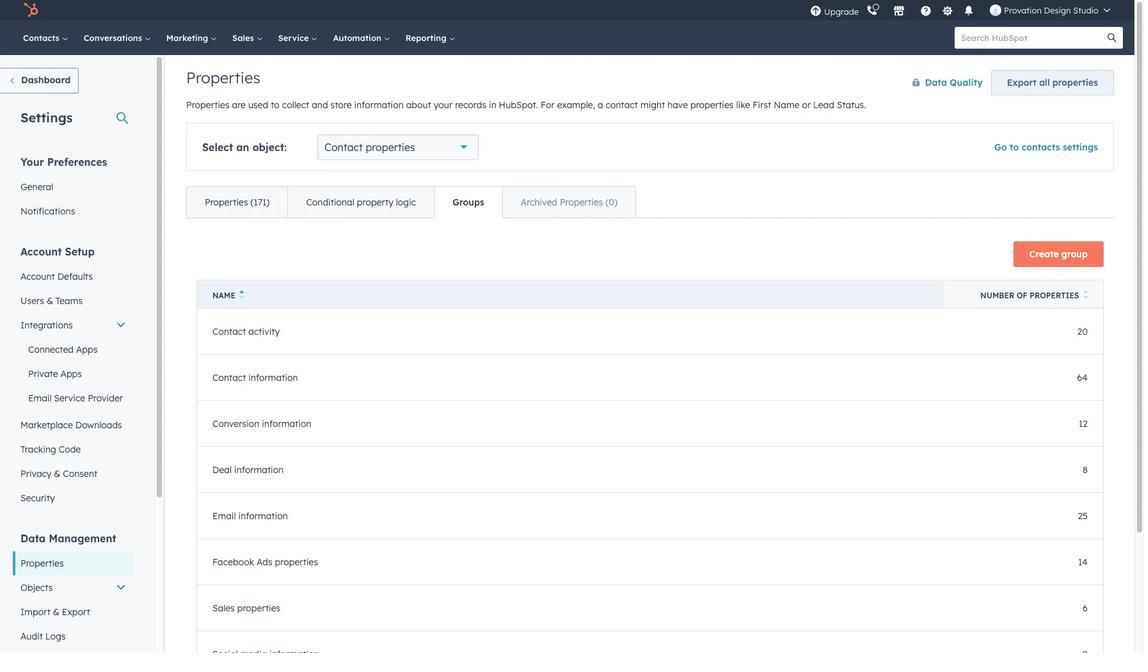 Task type: vqa. For each thing, say whether or not it's contained in the screenshot.
OR
yes



Task type: describe. For each thing, give the bounding box(es) containing it.
an
[[236, 141, 249, 154]]

import & export
[[20, 606, 90, 618]]

audit logs link
[[13, 624, 134, 649]]

logic
[[396, 197, 416, 208]]

privacy & consent
[[20, 468, 97, 480]]

dashboard
[[21, 74, 71, 86]]

in
[[489, 99, 497, 111]]

data quality button
[[899, 70, 984, 95]]

information right the store
[[354, 99, 404, 111]]

64
[[1078, 372, 1088, 383]]

your
[[434, 99, 453, 111]]

group
[[1062, 248, 1088, 260]]

email for email information
[[213, 510, 236, 521]]

account for account defaults
[[20, 271, 55, 282]]

contact for contact properties
[[325, 141, 363, 154]]

20
[[1078, 326, 1088, 337]]

provider
[[88, 392, 123, 404]]

notifications button
[[959, 0, 980, 20]]

groups
[[453, 197, 484, 208]]

data management
[[20, 532, 116, 545]]

properties left press to sort. element
[[1030, 291, 1080, 300]]

hubspot image
[[23, 3, 38, 18]]

properties inside popup button
[[366, 141, 415, 154]]

number
[[981, 291, 1015, 300]]

activity
[[249, 326, 280, 337]]

design
[[1045, 5, 1072, 15]]

groups link
[[434, 187, 502, 218]]

calling icon image
[[867, 5, 878, 17]]

conditional property logic
[[306, 197, 416, 208]]

0 vertical spatial service
[[278, 33, 311, 43]]

account setup element
[[13, 245, 134, 510]]

information for email information
[[239, 510, 288, 521]]

audit logs
[[20, 631, 66, 642]]

users & teams
[[20, 295, 83, 307]]

automation
[[333, 33, 384, 43]]

setup
[[65, 245, 95, 258]]

conversion
[[213, 418, 260, 429]]

search image
[[1108, 33, 1117, 42]]

name button
[[197, 280, 944, 308]]

information for conversion information
[[262, 418, 311, 429]]

1 vertical spatial to
[[1010, 141, 1020, 153]]

upgrade
[[825, 6, 859, 16]]

of
[[1017, 291, 1028, 300]]

upgrade image
[[811, 5, 822, 17]]

account defaults link
[[13, 264, 134, 289]]

reporting
[[406, 33, 449, 43]]

object:
[[253, 141, 287, 154]]

email service provider
[[28, 392, 123, 404]]

notifications image
[[964, 6, 975, 17]]

tracking code
[[20, 444, 81, 455]]

data for data management
[[20, 532, 46, 545]]

contact for contact activity
[[213, 326, 246, 337]]

collect
[[282, 99, 309, 111]]

export all properties button
[[992, 70, 1115, 95]]

marketplaces button
[[886, 0, 913, 20]]

about
[[406, 99, 431, 111]]

example,
[[557, 99, 596, 111]]

go to contacts settings
[[995, 141, 1099, 153]]

your preferences element
[[13, 155, 134, 223]]

consent
[[63, 468, 97, 480]]

0 vertical spatial name
[[774, 99, 800, 111]]

private
[[28, 368, 58, 380]]

used
[[248, 99, 268, 111]]

name inside button
[[213, 291, 236, 300]]

marketplaces image
[[894, 6, 905, 17]]

security link
[[13, 486, 134, 510]]

contact activity
[[213, 326, 280, 337]]

settings
[[1063, 141, 1099, 153]]

logs
[[45, 631, 66, 642]]

& for consent
[[54, 468, 60, 480]]

general link
[[13, 175, 134, 199]]

tab list containing properties (171)
[[186, 186, 636, 218]]

create group button
[[1014, 241, 1104, 267]]

import
[[20, 606, 50, 618]]

a
[[598, 99, 604, 111]]

import & export link
[[13, 600, 134, 624]]

archived properties (0)
[[521, 197, 618, 208]]

conditional
[[306, 197, 355, 208]]

provation design studio
[[1005, 5, 1099, 15]]

notifications
[[20, 206, 75, 217]]

& for teams
[[47, 295, 53, 307]]

tracking code link
[[13, 437, 134, 462]]

archived
[[521, 197, 558, 208]]

create
[[1030, 248, 1059, 260]]

contact properties button
[[318, 134, 479, 160]]

contact information
[[213, 372, 298, 383]]

information for contact information
[[249, 372, 298, 383]]

audit
[[20, 631, 43, 642]]

contacts
[[1022, 141, 1061, 153]]

archived properties (0) link
[[502, 187, 636, 218]]

or
[[803, 99, 811, 111]]

select
[[202, 141, 233, 154]]

automation link
[[326, 20, 398, 55]]

sales for sales
[[232, 33, 257, 43]]

account setup
[[20, 245, 95, 258]]

data quality
[[926, 77, 983, 88]]

account defaults
[[20, 271, 93, 282]]

export inside "link"
[[62, 606, 90, 618]]

general
[[20, 181, 53, 193]]



Task type: locate. For each thing, give the bounding box(es) containing it.
0 horizontal spatial data
[[20, 532, 46, 545]]

contact
[[325, 141, 363, 154], [213, 326, 246, 337], [213, 372, 246, 383]]

1 vertical spatial data
[[20, 532, 46, 545]]

defaults
[[57, 271, 93, 282]]

data left quality
[[926, 77, 948, 88]]

properties up are
[[186, 68, 261, 87]]

0 horizontal spatial name
[[213, 291, 236, 300]]

properties (171)
[[205, 197, 270, 208]]

2 vertical spatial contact
[[213, 372, 246, 383]]

account for account setup
[[20, 245, 62, 258]]

james peterson image
[[991, 4, 1002, 16]]

0 vertical spatial to
[[271, 99, 280, 111]]

security
[[20, 492, 55, 504]]

email for email service provider
[[28, 392, 52, 404]]

to
[[271, 99, 280, 111], [1010, 141, 1020, 153]]

service down private apps link
[[54, 392, 85, 404]]

service right sales link
[[278, 33, 311, 43]]

1 vertical spatial email
[[213, 510, 236, 521]]

number of properties
[[981, 291, 1080, 300]]

1 vertical spatial sales
[[213, 602, 235, 614]]

1 vertical spatial account
[[20, 271, 55, 282]]

properties down ads
[[237, 602, 281, 614]]

properties left like
[[691, 99, 734, 111]]

0 vertical spatial export
[[1008, 77, 1037, 88]]

account up users on the left top of the page
[[20, 271, 55, 282]]

0 horizontal spatial email
[[28, 392, 52, 404]]

privacy & consent link
[[13, 462, 134, 486]]

marketing
[[166, 33, 211, 43]]

go to contacts settings button
[[995, 141, 1099, 153]]

facebook
[[213, 556, 254, 568]]

apps inside connected apps link
[[76, 344, 98, 355]]

contact for contact information
[[213, 372, 246, 383]]

your preferences
[[20, 156, 107, 168]]

1 horizontal spatial service
[[278, 33, 311, 43]]

users & teams link
[[13, 289, 134, 313]]

go
[[995, 141, 1008, 153]]

0 vertical spatial &
[[47, 295, 53, 307]]

apps for private apps
[[60, 368, 82, 380]]

apps down connected apps link
[[60, 368, 82, 380]]

information right conversion
[[262, 418, 311, 429]]

properties link
[[13, 551, 134, 576]]

apps for connected apps
[[76, 344, 98, 355]]

email service provider link
[[13, 386, 134, 410]]

select an object:
[[202, 141, 287, 154]]

0 vertical spatial sales
[[232, 33, 257, 43]]

properties left (0) in the top of the page
[[560, 197, 603, 208]]

facebook ads properties
[[213, 556, 318, 568]]

Search HubSpot search field
[[955, 27, 1112, 49]]

email
[[28, 392, 52, 404], [213, 510, 236, 521]]

notifications link
[[13, 199, 134, 223]]

data inside button
[[926, 77, 948, 88]]

properties left (171)
[[205, 197, 248, 208]]

data for data quality
[[926, 77, 948, 88]]

& inside "link"
[[53, 606, 59, 618]]

lead
[[814, 99, 835, 111]]

conversations
[[84, 33, 145, 43]]

to right used
[[271, 99, 280, 111]]

your
[[20, 156, 44, 168]]

0 vertical spatial contact
[[325, 141, 363, 154]]

information for deal information
[[234, 464, 284, 475]]

properties
[[186, 68, 261, 87], [186, 99, 230, 111], [205, 197, 248, 208], [560, 197, 603, 208], [20, 558, 64, 569]]

menu containing provation design studio
[[809, 0, 1120, 20]]

menu
[[809, 0, 1120, 20]]

properties up objects
[[20, 558, 64, 569]]

1 vertical spatial name
[[213, 291, 236, 300]]

information down activity
[[249, 372, 298, 383]]

settings image
[[942, 5, 954, 17]]

& for export
[[53, 606, 59, 618]]

export inside button
[[1008, 77, 1037, 88]]

1 horizontal spatial name
[[774, 99, 800, 111]]

properties inside the data management element
[[20, 558, 64, 569]]

tracking
[[20, 444, 56, 455]]

0 vertical spatial data
[[926, 77, 948, 88]]

1 horizontal spatial to
[[1010, 141, 1020, 153]]

email down private at the left of the page
[[28, 392, 52, 404]]

0 vertical spatial email
[[28, 392, 52, 404]]

conversion information
[[213, 418, 311, 429]]

name
[[774, 99, 800, 111], [213, 291, 236, 300]]

conversations link
[[76, 20, 159, 55]]

1 vertical spatial export
[[62, 606, 90, 618]]

2 account from the top
[[20, 271, 55, 282]]

account up 'account defaults'
[[20, 245, 62, 258]]

code
[[59, 444, 81, 455]]

0 vertical spatial apps
[[76, 344, 98, 355]]

& right privacy
[[54, 468, 60, 480]]

contact down the store
[[325, 141, 363, 154]]

1 horizontal spatial data
[[926, 77, 948, 88]]

contacts link
[[15, 20, 76, 55]]

conditional property logic link
[[288, 187, 434, 218]]

1 horizontal spatial export
[[1008, 77, 1037, 88]]

export left all
[[1008, 77, 1037, 88]]

service inside the account setup element
[[54, 392, 85, 404]]

deal
[[213, 464, 232, 475]]

2 vertical spatial &
[[53, 606, 59, 618]]

ads
[[257, 556, 273, 568]]

to right go
[[1010, 141, 1020, 153]]

settings link
[[940, 4, 956, 17]]

tab panel containing create group
[[186, 218, 1115, 653]]

tab panel
[[186, 218, 1115, 653]]

0 vertical spatial account
[[20, 245, 62, 258]]

1 horizontal spatial email
[[213, 510, 236, 521]]

first
[[753, 99, 772, 111]]

press to sort. element
[[1084, 290, 1088, 301]]

&
[[47, 295, 53, 307], [54, 468, 60, 480], [53, 606, 59, 618]]

properties left are
[[186, 99, 230, 111]]

press to sort. image
[[1084, 290, 1088, 299]]

all
[[1040, 77, 1050, 88]]

status.
[[837, 99, 867, 111]]

1 vertical spatial apps
[[60, 368, 82, 380]]

privacy
[[20, 468, 51, 480]]

0 horizontal spatial export
[[62, 606, 90, 618]]

apps
[[76, 344, 98, 355], [60, 368, 82, 380]]

account
[[20, 245, 62, 258], [20, 271, 55, 282]]

create group
[[1030, 248, 1088, 260]]

properties are used to collect and store information about your records in hubspot. for example, a contact might have properties like first name or lead status.
[[186, 99, 867, 111]]

contacts
[[23, 33, 62, 43]]

provation design studio button
[[983, 0, 1119, 20]]

connected apps link
[[13, 337, 134, 362]]

properties down about
[[366, 141, 415, 154]]

information
[[354, 99, 404, 111], [249, 372, 298, 383], [262, 418, 311, 429], [234, 464, 284, 475], [239, 510, 288, 521]]

private apps
[[28, 368, 82, 380]]

1 vertical spatial contact
[[213, 326, 246, 337]]

tab list
[[186, 186, 636, 218]]

export
[[1008, 77, 1037, 88], [62, 606, 90, 618]]

help button
[[916, 0, 937, 20]]

email down deal
[[213, 510, 236, 521]]

are
[[232, 99, 246, 111]]

1 account from the top
[[20, 245, 62, 258]]

number of properties button
[[944, 280, 1104, 308]]

like
[[737, 99, 751, 111]]

contact properties
[[325, 141, 415, 154]]

store
[[331, 99, 352, 111]]

and
[[312, 99, 328, 111]]

contact left activity
[[213, 326, 246, 337]]

settings
[[20, 109, 73, 125]]

information up ads
[[239, 510, 288, 521]]

contact up conversion
[[213, 372, 246, 383]]

objects button
[[13, 576, 134, 600]]

private apps link
[[13, 362, 134, 386]]

12
[[1079, 418, 1088, 429]]

data management element
[[13, 531, 134, 649]]

properties right all
[[1053, 77, 1099, 88]]

information right deal
[[234, 464, 284, 475]]

1 vertical spatial service
[[54, 392, 85, 404]]

0 horizontal spatial service
[[54, 392, 85, 404]]

1 vertical spatial &
[[54, 468, 60, 480]]

apps up private apps link
[[76, 344, 98, 355]]

& right users on the left top of the page
[[47, 295, 53, 307]]

integrations button
[[13, 313, 134, 337]]

ascending sort. press to sort descending. image
[[239, 290, 244, 299]]

name left ascending sort. press to sort descending. element
[[213, 291, 236, 300]]

calling icon button
[[862, 2, 884, 19]]

apps inside private apps link
[[60, 368, 82, 380]]

& right import
[[53, 606, 59, 618]]

marketing link
[[159, 20, 225, 55]]

contact inside popup button
[[325, 141, 363, 154]]

sales right marketing link at the left top
[[232, 33, 257, 43]]

for
[[541, 99, 555, 111]]

sales for sales properties
[[213, 602, 235, 614]]

records
[[455, 99, 487, 111]]

ascending sort. press to sort descending. element
[[239, 290, 244, 301]]

have
[[668, 99, 688, 111]]

connected apps
[[28, 344, 98, 355]]

14
[[1079, 556, 1088, 568]]

users
[[20, 295, 44, 307]]

0 horizontal spatial to
[[271, 99, 280, 111]]

properties right ads
[[275, 556, 318, 568]]

sales link
[[225, 20, 271, 55]]

email inside 'email service provider' link
[[28, 392, 52, 404]]

export up audit logs link
[[62, 606, 90, 618]]

sales down facebook
[[213, 602, 235, 614]]

data down security
[[20, 532, 46, 545]]

name left or
[[774, 99, 800, 111]]

help image
[[921, 6, 932, 17]]

8
[[1083, 464, 1088, 475]]



